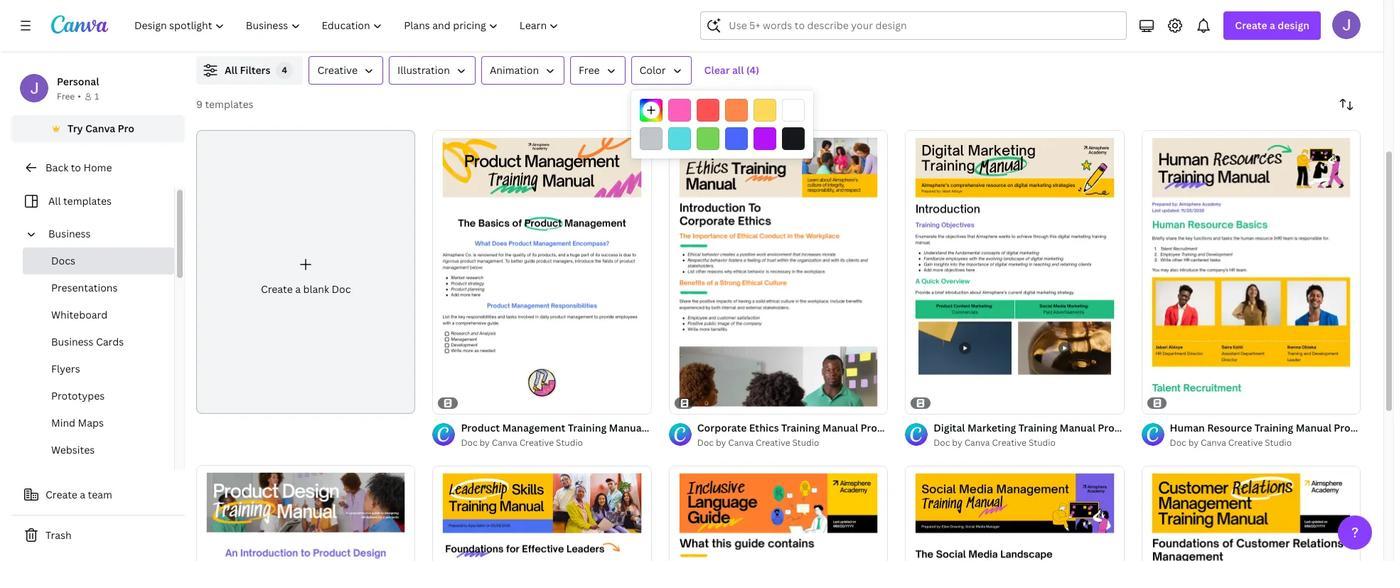 Task type: vqa. For each thing, say whether or not it's contained in the screenshot.
'a' in Create a design DROPDOWN BUTTON
yes



Task type: describe. For each thing, give the bounding box(es) containing it.
prototypes link
[[23, 383, 174, 410]]

product management training manual professional doc in yellow green pink playful professional style image
[[433, 130, 652, 414]]

free for free
[[579, 63, 600, 77]]

#fd5ebb image
[[669, 99, 691, 122]]

#55dbe0 image
[[669, 127, 691, 150]]

#15181b image
[[782, 127, 805, 150]]

4
[[282, 64, 288, 76]]

trash
[[46, 528, 72, 542]]

(4)
[[747, 63, 760, 77]]

mind maps
[[51, 416, 104, 430]]

by for customer relations management training manual professional doc in yellow black white playful professional style image
[[1189, 437, 1199, 449]]

#55dbe0 image
[[669, 127, 691, 150]]

business for business
[[48, 227, 91, 240]]

#74d353 image
[[697, 127, 720, 150]]

all filters
[[225, 63, 271, 77]]

leadership skills training manual professional doc in yellow green purple playful professional style image
[[433, 466, 652, 561]]

doc by canva creative studio link for 'inclusive language guide professional doc in orange yellow purple playful professional style' "image"
[[698, 436, 889, 450]]

#15181b image
[[782, 127, 805, 150]]

canva inside button
[[85, 122, 115, 135]]

maps
[[78, 416, 104, 430]]

business cards link
[[23, 329, 174, 356]]

presentations link
[[23, 275, 174, 302]]

creative inside creative "button"
[[318, 63, 358, 77]]

whiteboard link
[[23, 302, 174, 329]]

social media management training manual professional doc in yellow purple blue playful professional style image
[[906, 466, 1125, 561]]

presentations
[[51, 281, 118, 294]]

jacob simon image
[[1333, 11, 1361, 39]]

doc by canva creative studio link for social media management training manual professional doc in yellow purple blue playful professional style image
[[934, 436, 1125, 450]]

animation
[[490, 63, 539, 77]]

all for all templates
[[48, 194, 61, 208]]

doc by canva creative studio link for leadership skills training manual professional doc in yellow green purple playful professional style image
[[461, 436, 652, 450]]

by for social media management training manual professional doc in yellow purple blue playful professional style image
[[953, 437, 963, 449]]

to
[[71, 161, 81, 174]]

blank
[[303, 282, 329, 296]]

doc by canva creative studio link for customer relations management training manual professional doc in yellow black white playful professional style image
[[1170, 436, 1361, 450]]

try canva pro
[[68, 122, 134, 135]]

studio for leadership skills training manual professional doc in yellow green purple playful professional style image
[[556, 437, 583, 449]]

creative for digital marketing training manual professional doc in green purple yellow playful professional style image at the right of page
[[993, 437, 1027, 449]]

creative for corporate ethics training manual professional doc in yellow orange green playful professional style image
[[756, 437, 791, 449]]

studio for customer relations management training manual professional doc in yellow black white playful professional style image
[[1266, 437, 1293, 449]]

business for business cards
[[51, 335, 94, 349]]

back to home
[[46, 161, 112, 174]]

top level navigation element
[[125, 11, 571, 40]]

create a blank doc element
[[196, 130, 416, 414]]

flyers
[[51, 362, 80, 376]]

try
[[68, 122, 83, 135]]

all
[[733, 63, 744, 77]]

cards
[[96, 335, 124, 349]]

studio for social media management training manual professional doc in yellow purple blue playful professional style image
[[1029, 437, 1056, 449]]

clear all (4)
[[705, 63, 760, 77]]

templates for all templates
[[63, 194, 112, 208]]

all for all filters
[[225, 63, 238, 77]]

Search search field
[[729, 12, 1118, 39]]

try canva pro button
[[11, 115, 185, 142]]

customer relations management training manual professional doc in yellow black white playful professional style image
[[1142, 466, 1361, 561]]

websites link
[[23, 437, 174, 464]]

doc for product management training manual professional doc in yellow green pink playful professional style image
[[461, 437, 478, 449]]

creative for product management training manual professional doc in yellow green pink playful professional style image
[[520, 437, 554, 449]]

create a team
[[46, 488, 112, 501]]

a for blank
[[295, 282, 301, 296]]

templates for 9 templates
[[205, 97, 254, 111]]

doc by canva creative studio for customer relations management training manual professional doc in yellow black white playful professional style image
[[1170, 437, 1293, 449]]

all templates link
[[20, 188, 166, 215]]

doc by canva creative studio for leadership skills training manual professional doc in yellow green purple playful professional style image
[[461, 437, 583, 449]]

doc by canva creative studio for 'inclusive language guide professional doc in orange yellow purple playful professional style' "image"
[[698, 437, 820, 449]]

business cards
[[51, 335, 124, 349]]



Task type: locate. For each thing, give the bounding box(es) containing it.
add a new color image
[[640, 99, 663, 122], [640, 99, 663, 122]]

create left the blank
[[261, 282, 293, 296]]

4 doc by canva creative studio from the left
[[1170, 437, 1293, 449]]

illustration
[[398, 63, 450, 77]]

create a design
[[1236, 18, 1310, 32]]

0 horizontal spatial a
[[80, 488, 85, 501]]

filters
[[240, 63, 271, 77]]

corporate ethics training manual professional doc in yellow orange green playful professional style image
[[669, 130, 889, 414]]

back
[[46, 161, 68, 174]]

product design training manual professional doc in purple green orange playful professional style image
[[196, 465, 416, 561]]

doc for corporate ethics training manual professional doc in yellow orange green playful professional style image
[[698, 437, 714, 449]]

#fd5152 image
[[697, 99, 720, 122], [697, 99, 720, 122]]

#74d353 image
[[697, 127, 720, 150]]

free for free •
[[57, 90, 75, 102]]

1 horizontal spatial all
[[225, 63, 238, 77]]

a
[[1270, 18, 1276, 32], [295, 282, 301, 296], [80, 488, 85, 501]]

1
[[95, 90, 99, 102]]

all templates
[[48, 194, 112, 208]]

2 doc by canva creative studio from the left
[[461, 437, 583, 449]]

•
[[78, 90, 81, 102]]

templates
[[205, 97, 254, 111], [63, 194, 112, 208]]

creative for human resource training manual professional doc in beige yellow pink playful professional style image
[[1229, 437, 1263, 449]]

create
[[1236, 18, 1268, 32], [261, 282, 293, 296], [46, 488, 77, 501]]

0 vertical spatial all
[[225, 63, 238, 77]]

prototypes
[[51, 389, 105, 403]]

create for create a team
[[46, 488, 77, 501]]

templates inside all templates link
[[63, 194, 112, 208]]

0 horizontal spatial free
[[57, 90, 75, 102]]

team
[[88, 488, 112, 501]]

create a team button
[[11, 481, 185, 509]]

#fe884c image
[[726, 99, 748, 122], [726, 99, 748, 122]]

by for 'inclusive language guide professional doc in orange yellow purple playful professional style' "image"
[[716, 437, 726, 449]]

studio for 'inclusive language guide professional doc in orange yellow purple playful professional style' "image"
[[793, 437, 820, 449]]

doc
[[332, 282, 351, 296], [698, 437, 714, 449], [461, 437, 478, 449], [934, 437, 951, 449], [1170, 437, 1187, 449]]

1 vertical spatial templates
[[63, 194, 112, 208]]

mind
[[51, 416, 75, 430]]

4 filter options selected element
[[276, 62, 293, 79]]

human resource training manual professional doc in beige yellow pink playful professional style image
[[1142, 130, 1361, 414]]

0 vertical spatial a
[[1270, 18, 1276, 32]]

1 vertical spatial all
[[48, 194, 61, 208]]

#c1c6cb image
[[640, 127, 663, 150], [640, 127, 663, 150]]

1 vertical spatial free
[[57, 90, 75, 102]]

1 vertical spatial a
[[295, 282, 301, 296]]

#fed958 image
[[754, 99, 777, 122], [754, 99, 777, 122]]

doc by canva creative studio
[[698, 437, 820, 449], [461, 437, 583, 449], [934, 437, 1056, 449], [1170, 437, 1293, 449]]

4 studio from the left
[[1266, 437, 1293, 449]]

color
[[640, 63, 666, 77]]

#fd5ebb image
[[669, 99, 691, 122]]

templates down back to home
[[63, 194, 112, 208]]

2 studio from the left
[[556, 437, 583, 449]]

3 studio from the left
[[1029, 437, 1056, 449]]

creative button
[[309, 56, 383, 85]]

websites
[[51, 443, 95, 457]]

business
[[48, 227, 91, 240], [51, 335, 94, 349]]

creative up leadership skills training manual professional doc in yellow green purple playful professional style image
[[520, 437, 554, 449]]

all
[[225, 63, 238, 77], [48, 194, 61, 208]]

business link
[[43, 220, 166, 248]]

1 horizontal spatial a
[[295, 282, 301, 296]]

2 horizontal spatial a
[[1270, 18, 1276, 32]]

3 doc by canva creative studio from the left
[[934, 437, 1056, 449]]

1 vertical spatial create
[[261, 282, 293, 296]]

create inside dropdown button
[[1236, 18, 1268, 32]]

business up docs
[[48, 227, 91, 240]]

creative up social media management training manual professional doc in yellow purple blue playful professional style image
[[993, 437, 1027, 449]]

2 by from the left
[[480, 437, 490, 449]]

doc by canva creative studio link
[[698, 436, 889, 450], [461, 436, 652, 450], [934, 436, 1125, 450], [1170, 436, 1361, 450]]

trash link
[[11, 521, 185, 550]]

#4a66fb image
[[726, 127, 748, 150]]

back to home link
[[11, 154, 185, 182]]

free inside button
[[579, 63, 600, 77]]

home
[[83, 161, 112, 174]]

1 doc by canva creative studio link from the left
[[698, 436, 889, 450]]

0 vertical spatial free
[[579, 63, 600, 77]]

1 horizontal spatial templates
[[205, 97, 254, 111]]

0 horizontal spatial all
[[48, 194, 61, 208]]

a left design
[[1270, 18, 1276, 32]]

canva for corporate ethics training manual professional doc in yellow orange green playful professional style image
[[729, 437, 754, 449]]

creative up 'inclusive language guide professional doc in orange yellow purple playful professional style' "image"
[[756, 437, 791, 449]]

a for design
[[1270, 18, 1276, 32]]

by for leadership skills training manual professional doc in yellow green purple playful professional style image
[[480, 437, 490, 449]]

free
[[579, 63, 600, 77], [57, 90, 75, 102]]

digital marketing training manual professional doc in green purple yellow playful professional style image
[[906, 130, 1125, 414]]

mind maps link
[[23, 410, 174, 437]]

illustration button
[[389, 56, 476, 85]]

animation button
[[481, 56, 565, 85]]

create inside "button"
[[46, 488, 77, 501]]

doc for human resource training manual professional doc in beige yellow pink playful professional style image
[[1170, 437, 1187, 449]]

docs
[[51, 254, 75, 267]]

create left team
[[46, 488, 77, 501]]

free button
[[571, 56, 626, 85]]

canva for product management training manual professional doc in yellow green pink playful professional style image
[[492, 437, 518, 449]]

free left •
[[57, 90, 75, 102]]

flyers link
[[23, 356, 174, 383]]

color button
[[631, 56, 692, 85]]

templates right 9 in the top left of the page
[[205, 97, 254, 111]]

0 vertical spatial create
[[1236, 18, 1268, 32]]

0 vertical spatial business
[[48, 227, 91, 240]]

a left team
[[80, 488, 85, 501]]

clear
[[705, 63, 730, 77]]

pro
[[118, 122, 134, 135]]

whiteboard
[[51, 308, 108, 321]]

canva for human resource training manual professional doc in beige yellow pink playful professional style image
[[1201, 437, 1227, 449]]

canva
[[85, 122, 115, 135], [729, 437, 754, 449], [492, 437, 518, 449], [965, 437, 990, 449], [1201, 437, 1227, 449]]

1 horizontal spatial create
[[261, 282, 293, 296]]

a for team
[[80, 488, 85, 501]]

9
[[196, 97, 203, 111]]

1 vertical spatial business
[[51, 335, 94, 349]]

personal
[[57, 75, 99, 88]]

0 horizontal spatial templates
[[63, 194, 112, 208]]

create a design button
[[1224, 11, 1322, 40]]

1 doc by canva creative studio from the left
[[698, 437, 820, 449]]

3 by from the left
[[953, 437, 963, 449]]

create for create a blank doc
[[261, 282, 293, 296]]

by
[[716, 437, 726, 449], [480, 437, 490, 449], [953, 437, 963, 449], [1189, 437, 1199, 449]]

2 vertical spatial a
[[80, 488, 85, 501]]

free •
[[57, 90, 81, 102]]

2 doc by canva creative studio link from the left
[[461, 436, 652, 450]]

1 horizontal spatial free
[[579, 63, 600, 77]]

1 by from the left
[[716, 437, 726, 449]]

inclusive language guide professional doc in orange yellow purple playful professional style image
[[669, 466, 889, 561]]

doc for digital marketing training manual professional doc in green purple yellow playful professional style image at the right of page
[[934, 437, 951, 449]]

doc by canva creative studio for social media management training manual professional doc in yellow purple blue playful professional style image
[[934, 437, 1056, 449]]

all down the back
[[48, 194, 61, 208]]

1 studio from the left
[[793, 437, 820, 449]]

design
[[1278, 18, 1310, 32]]

creative up customer relations management training manual professional doc in yellow black white playful professional style image
[[1229, 437, 1263, 449]]

studio
[[793, 437, 820, 449], [556, 437, 583, 449], [1029, 437, 1056, 449], [1266, 437, 1293, 449]]

creative
[[318, 63, 358, 77], [756, 437, 791, 449], [520, 437, 554, 449], [993, 437, 1027, 449], [1229, 437, 1263, 449]]

create left design
[[1236, 18, 1268, 32]]

business up flyers
[[51, 335, 94, 349]]

Sort by button
[[1333, 90, 1361, 119]]

4 by from the left
[[1189, 437, 1199, 449]]

free left color
[[579, 63, 600, 77]]

#ffffff image
[[782, 99, 805, 122], [782, 99, 805, 122]]

create a blank doc
[[261, 282, 351, 296]]

2 horizontal spatial create
[[1236, 18, 1268, 32]]

9 templates
[[196, 97, 254, 111]]

a inside "button"
[[80, 488, 85, 501]]

None search field
[[701, 11, 1128, 40]]

a inside dropdown button
[[1270, 18, 1276, 32]]

#4a66fb image
[[726, 127, 748, 150]]

canva for digital marketing training manual professional doc in green purple yellow playful professional style image at the right of page
[[965, 437, 990, 449]]

create a blank doc link
[[196, 130, 416, 414]]

clear all (4) button
[[697, 56, 767, 85]]

create for create a design
[[1236, 18, 1268, 32]]

3 doc by canva creative studio link from the left
[[934, 436, 1125, 450]]

0 vertical spatial templates
[[205, 97, 254, 111]]

0 horizontal spatial create
[[46, 488, 77, 501]]

all left filters
[[225, 63, 238, 77]]

#b612fb image
[[754, 127, 777, 150], [754, 127, 777, 150]]

4 doc by canva creative studio link from the left
[[1170, 436, 1361, 450]]

a left the blank
[[295, 282, 301, 296]]

2 vertical spatial create
[[46, 488, 77, 501]]

creative down the top level navigation "element"
[[318, 63, 358, 77]]



